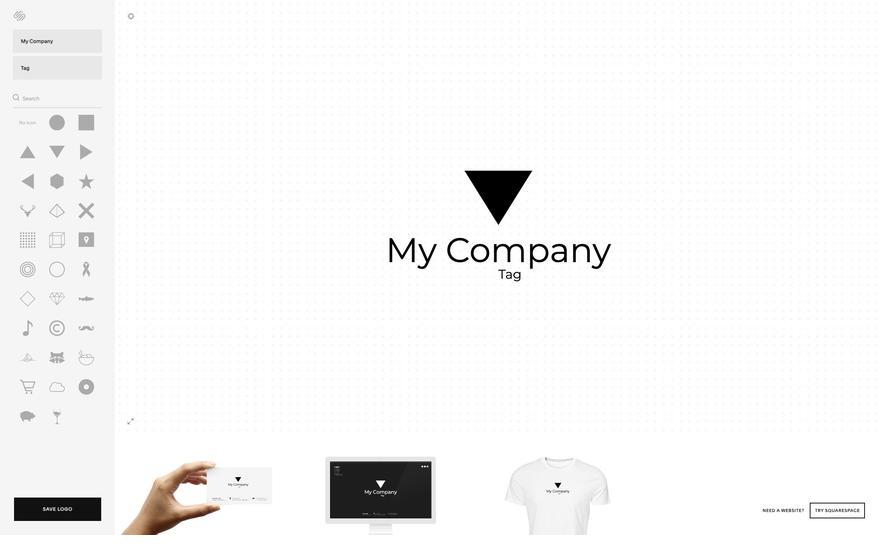 Task type: locate. For each thing, give the bounding box(es) containing it.
Name text field
[[13, 29, 102, 53]]

squarespace
[[826, 508, 861, 513]]

save
[[43, 506, 56, 512]]

try squarespace link
[[811, 503, 866, 518]]

need
[[763, 508, 776, 513]]

search
[[23, 95, 39, 102]]

no icon
[[19, 120, 36, 125]]

website?
[[782, 508, 805, 513]]

try squarespace
[[816, 508, 861, 513]]



Task type: describe. For each thing, give the bounding box(es) containing it.
search link
[[13, 92, 39, 103]]

logo
[[58, 506, 72, 512]]

a
[[777, 508, 781, 513]]

icon
[[26, 120, 36, 125]]

start over image
[[11, 8, 28, 23]]

save logo button
[[14, 498, 101, 523]]

Tagline text field
[[13, 56, 102, 80]]

save logo
[[43, 506, 72, 512]]

no
[[19, 120, 25, 125]]

try
[[816, 508, 824, 513]]

need a website?
[[763, 508, 806, 513]]



Task type: vqa. For each thing, say whether or not it's contained in the screenshot.
your
no



